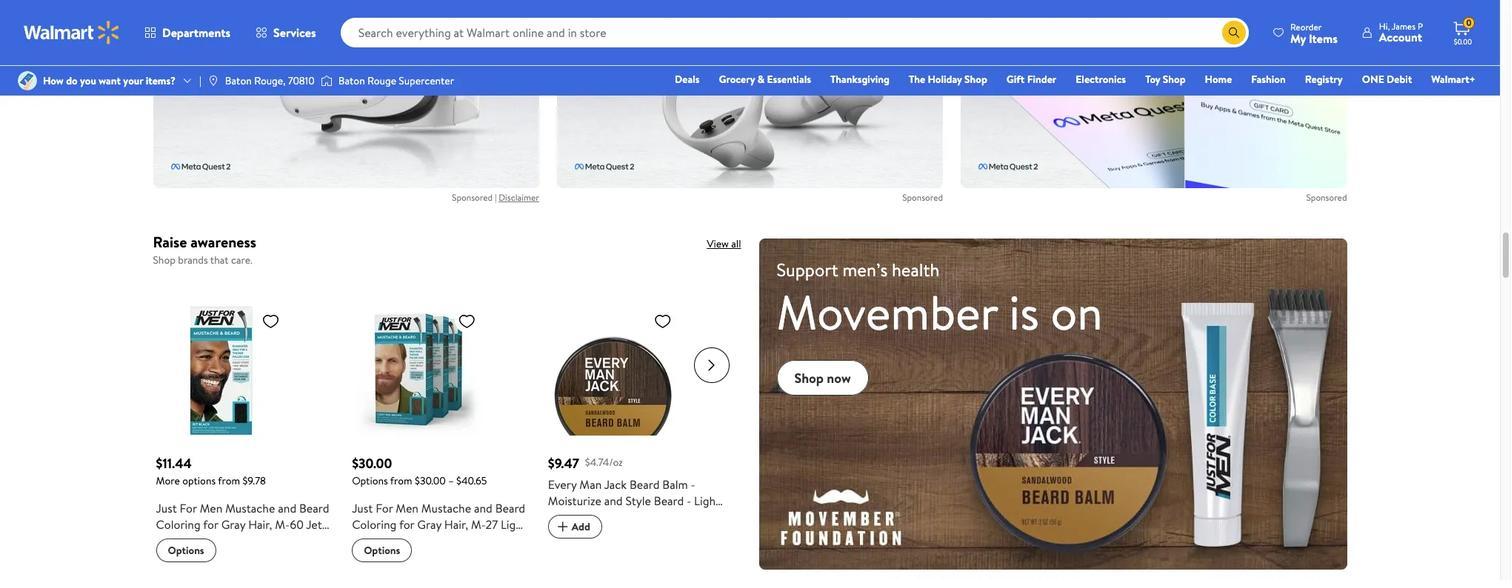Task type: locate. For each thing, give the bounding box(es) containing it.
0 horizontal spatial coloring
[[156, 516, 201, 533]]

just inside the just for men mustache and beard coloring for gray hair, m-27 light red, brown, 3 pack options
[[352, 500, 373, 516]]

for inside just for men mustache and beard coloring for gray hair, m-60 jet black options
[[180, 500, 197, 516]]

2 gray from the left
[[417, 516, 442, 533]]

$11.44
[[156, 454, 192, 473]]

0 horizontal spatial from
[[218, 473, 240, 488]]

-
[[691, 476, 696, 493], [687, 493, 692, 509], [644, 509, 649, 525]]

just for men mustache and beard coloring for gray hair, m-60 jet black options
[[156, 500, 329, 558]]

0 horizontal spatial hair,
[[248, 516, 272, 533]]

men for $30.00
[[396, 500, 419, 516]]

1 for from the left
[[180, 500, 197, 516]]

for inside just for men mustache and beard coloring for gray hair, m-60 jet black options
[[203, 516, 218, 533]]

2 product group from the left
[[352, 276, 528, 562]]

care.
[[231, 253, 253, 268]]

baton left rouge,
[[225, 73, 252, 88]]

2 horizontal spatial product group
[[548, 276, 724, 562]]

shop now
[[795, 369, 851, 387]]

1 just from the left
[[156, 500, 177, 516]]

men down options
[[200, 500, 223, 516]]

 image for how
[[18, 71, 37, 90]]

0 horizontal spatial $30.00
[[352, 454, 392, 473]]

for down options
[[180, 500, 197, 516]]

1 m- from the left
[[275, 516, 290, 533]]

mustache inside the just for men mustache and beard coloring for gray hair, m-27 light red, brown, 3 pack options
[[422, 500, 471, 516]]

just for men mustache and beard coloring for gray hair, m-27 light red, brown, 3 pack options
[[352, 500, 527, 558]]

1 horizontal spatial sponsored
[[903, 191, 944, 204]]

just up red,
[[352, 500, 373, 516]]

options
[[352, 473, 388, 488], [168, 543, 204, 558], [364, 543, 400, 558]]

one
[[1363, 72, 1385, 87]]

 image for baton
[[321, 73, 333, 88]]

0 horizontal spatial gray
[[221, 516, 246, 533]]

coloring inside the just for men mustache and beard coloring for gray hair, m-27 light red, brown, 3 pack options
[[352, 516, 397, 533]]

–
[[448, 473, 454, 488]]

Walmart Site-Wide search field
[[341, 18, 1249, 47]]

baton for baton rouge, 70810
[[225, 73, 252, 88]]

items?
[[146, 73, 176, 88]]

| right items?
[[199, 73, 201, 88]]

0 horizontal spatial light
[[501, 516, 527, 533]]

style
[[626, 493, 651, 509]]

mustache inside just for men mustache and beard coloring for gray hair, m-60 jet black options
[[225, 500, 275, 516]]

and left jet
[[278, 500, 297, 516]]

product group containing $9.47
[[548, 276, 724, 562]]

just down more
[[156, 500, 177, 516]]

you
[[80, 73, 96, 88]]

shop right toy
[[1163, 72, 1186, 87]]

1 horizontal spatial options link
[[352, 539, 412, 562]]

for right black
[[203, 516, 218, 533]]

baton rouge supercenter
[[339, 73, 454, 88]]

0 horizontal spatial for
[[180, 500, 197, 516]]

1 men from the left
[[200, 500, 223, 516]]

disclaimer button
[[499, 191, 539, 204]]

from inside the $30.00 options from $30.00 – $40.65
[[390, 473, 413, 488]]

shop left now
[[795, 369, 824, 387]]

1 horizontal spatial and
[[474, 500, 493, 516]]

1 baton from the left
[[225, 73, 252, 88]]

1 horizontal spatial  image
[[321, 73, 333, 88]]

&
[[758, 72, 765, 87]]

 image right 70810
[[321, 73, 333, 88]]

just inside just for men mustache and beard coloring for gray hair, m-60 jet black options
[[156, 500, 177, 516]]

options link for $11.44
[[156, 539, 216, 562]]

3 sponsored from the left
[[1307, 191, 1348, 204]]

light right 27
[[501, 516, 527, 533]]

brands
[[178, 253, 208, 268]]

just for $11.44
[[156, 500, 177, 516]]

1 vertical spatial |
[[495, 191, 497, 204]]

 image
[[207, 75, 219, 87]]

light
[[695, 493, 720, 509], [501, 516, 527, 533]]

options
[[182, 473, 216, 488]]

now
[[827, 369, 851, 387]]

1 horizontal spatial just
[[352, 500, 373, 516]]

toy
[[1146, 72, 1161, 87]]

1 horizontal spatial coloring
[[352, 516, 397, 533]]

and inside $9.47 $4.74/oz every man jack beard balm - moisturize and style beard - light sandalwood scent - 2oz
[[605, 493, 623, 509]]

1 horizontal spatial m-
[[471, 516, 486, 533]]

0 vertical spatial |
[[199, 73, 201, 88]]

electronics
[[1076, 72, 1127, 87]]

0 horizontal spatial  image
[[18, 71, 37, 90]]

product group
[[156, 276, 331, 562], [352, 276, 528, 562], [548, 276, 724, 562]]

awareness
[[191, 232, 256, 252]]

gift
[[1007, 72, 1025, 87]]

1 horizontal spatial men
[[396, 500, 419, 516]]

options up red,
[[352, 473, 388, 488]]

men inside just for men mustache and beard coloring for gray hair, m-60 jet black options
[[200, 500, 223, 516]]

m- inside just for men mustache and beard coloring for gray hair, m-60 jet black options
[[275, 516, 290, 533]]

1 coloring from the left
[[156, 516, 201, 533]]

from
[[218, 473, 240, 488], [390, 473, 413, 488]]

sandalwood
[[548, 509, 610, 525]]

and down $40.65
[[474, 500, 493, 516]]

coloring inside just for men mustache and beard coloring for gray hair, m-60 jet black options
[[156, 516, 201, 533]]

walmart+ link
[[1425, 71, 1483, 87]]

0 horizontal spatial product group
[[156, 276, 331, 562]]

| left disclaimer button
[[495, 191, 497, 204]]

for inside the just for men mustache and beard coloring for gray hair, m-27 light red, brown, 3 pack options
[[376, 500, 393, 516]]

2 mustache from the left
[[422, 500, 471, 516]]

 image left how
[[18, 71, 37, 90]]

$11.44 more options from $9.78
[[156, 454, 266, 488]]

product group containing $30.00
[[352, 276, 528, 562]]

$30.00
[[352, 454, 392, 473], [415, 473, 446, 488]]

gray inside just for men mustache and beard coloring for gray hair, m-60 jet black options
[[221, 516, 246, 533]]

gray right brown,
[[417, 516, 442, 533]]

holiday
[[928, 72, 963, 87]]

pack
[[426, 533, 450, 549]]

beard inside the just for men mustache and beard coloring for gray hair, m-27 light red, brown, 3 pack options
[[496, 500, 526, 516]]

0 horizontal spatial for
[[203, 516, 218, 533]]

1 for from the left
[[203, 516, 218, 533]]

shop down raise
[[153, 253, 176, 268]]

from left $9.78
[[218, 473, 240, 488]]

finder
[[1028, 72, 1057, 87]]

baton left rouge
[[339, 73, 365, 88]]

hair, inside the just for men mustache and beard coloring for gray hair, m-27 light red, brown, 3 pack options
[[445, 516, 469, 533]]

m- inside the just for men mustache and beard coloring for gray hair, m-27 light red, brown, 3 pack options
[[471, 516, 486, 533]]

1 vertical spatial light
[[501, 516, 527, 533]]

2 men from the left
[[396, 500, 419, 516]]

0 horizontal spatial options link
[[156, 539, 216, 562]]

3 product group from the left
[[548, 276, 724, 562]]

mustache for $30.00
[[422, 500, 471, 516]]

for inside the just for men mustache and beard coloring for gray hair, m-27 light red, brown, 3 pack options
[[399, 516, 415, 533]]

and left style
[[605, 493, 623, 509]]

shop
[[965, 72, 988, 87], [1163, 72, 1186, 87], [153, 253, 176, 268], [795, 369, 824, 387]]

1 horizontal spatial from
[[390, 473, 413, 488]]

add to favorites list, every man jack beard balm - moisturize and style beard - light sandalwood scent - 2oz image
[[654, 312, 672, 330]]

for up brown,
[[376, 500, 393, 516]]

my
[[1291, 30, 1307, 46]]

gray down $9.78
[[221, 516, 246, 533]]

1 mustache from the left
[[225, 500, 275, 516]]

men up brown,
[[396, 500, 419, 516]]

shop inside raise awareness shop brands that care.
[[153, 253, 176, 268]]

how do you want your items?
[[43, 73, 176, 88]]

1 horizontal spatial mustache
[[422, 500, 471, 516]]

2 just from the left
[[352, 500, 373, 516]]

2 for from the left
[[376, 500, 393, 516]]

and inside the just for men mustache and beard coloring for gray hair, m-27 light red, brown, 3 pack options
[[474, 500, 493, 516]]

from left –
[[390, 473, 413, 488]]

gray for $30.00
[[417, 516, 442, 533]]

1 horizontal spatial baton
[[339, 73, 365, 88]]

departments
[[162, 24, 231, 41]]

0
[[1467, 16, 1472, 29]]

- right balm
[[691, 476, 696, 493]]

m- left jet
[[275, 516, 290, 533]]

coloring left 3
[[352, 516, 397, 533]]

gray inside the just for men mustache and beard coloring for gray hair, m-27 light red, brown, 3 pack options
[[417, 516, 442, 533]]

grocery & essentials
[[719, 72, 812, 87]]

1 options link from the left
[[156, 539, 216, 562]]

hair, inside just for men mustache and beard coloring for gray hair, m-60 jet black options
[[248, 516, 272, 533]]

options link left 3
[[352, 539, 412, 562]]

just
[[156, 500, 177, 516], [352, 500, 373, 516]]

1 product group from the left
[[156, 276, 331, 562]]

0 horizontal spatial sponsored
[[452, 191, 493, 204]]

for left 3
[[399, 516, 415, 533]]

on
[[1051, 280, 1103, 345]]

options link down options
[[156, 539, 216, 562]]

items
[[1310, 30, 1338, 46]]

one debit link
[[1356, 71, 1420, 87]]

from inside $11.44 more options from $9.78
[[218, 473, 240, 488]]

brown,
[[378, 533, 414, 549]]

the holiday shop
[[909, 72, 988, 87]]

1 horizontal spatial hair,
[[445, 516, 469, 533]]

70810
[[288, 73, 315, 88]]

1 gray from the left
[[221, 516, 246, 533]]

2 horizontal spatial sponsored
[[1307, 191, 1348, 204]]

m- right pack
[[471, 516, 486, 533]]

your
[[123, 73, 143, 88]]

1 hair, from the left
[[248, 516, 272, 533]]

 image
[[18, 71, 37, 90], [321, 73, 333, 88]]

want
[[99, 73, 121, 88]]

mustache
[[225, 500, 275, 516], [422, 500, 471, 516]]

view
[[707, 237, 729, 251]]

baton
[[225, 73, 252, 88], [339, 73, 365, 88]]

0 vertical spatial $30.00
[[352, 454, 392, 473]]

shop right holiday
[[965, 72, 988, 87]]

gray for $11.44
[[221, 516, 246, 533]]

0 $0.00
[[1455, 16, 1473, 47]]

1 horizontal spatial for
[[376, 500, 393, 516]]

2 options link from the left
[[352, 539, 412, 562]]

2 for from the left
[[399, 516, 415, 533]]

mustache down –
[[422, 500, 471, 516]]

1 horizontal spatial gray
[[417, 516, 442, 533]]

0 horizontal spatial mustache
[[225, 500, 275, 516]]

1 horizontal spatial light
[[695, 493, 720, 509]]

2 from from the left
[[390, 473, 413, 488]]

0 horizontal spatial men
[[200, 500, 223, 516]]

jack
[[605, 476, 627, 493]]

mustache for $11.44
[[225, 500, 275, 516]]

light right balm
[[695, 493, 720, 509]]

0 horizontal spatial just
[[156, 500, 177, 516]]

0 horizontal spatial |
[[199, 73, 201, 88]]

2 baton from the left
[[339, 73, 365, 88]]

2 coloring from the left
[[352, 516, 397, 533]]

1 from from the left
[[218, 473, 240, 488]]

grocery & essentials link
[[713, 71, 818, 87]]

0 horizontal spatial m-
[[275, 516, 290, 533]]

hi, james p account
[[1380, 20, 1424, 45]]

men inside the just for men mustache and beard coloring for gray hair, m-27 light red, brown, 3 pack options
[[396, 500, 419, 516]]

hair, left 60
[[248, 516, 272, 533]]

for for $30.00
[[376, 500, 393, 516]]

options down options
[[168, 543, 204, 558]]

disclaimer
[[499, 191, 539, 204]]

1 horizontal spatial for
[[399, 516, 415, 533]]

beard inside just for men mustache and beard coloring for gray hair, m-60 jet black options
[[299, 500, 329, 516]]

beard
[[630, 476, 660, 493], [654, 493, 684, 509], [299, 500, 329, 516], [496, 500, 526, 516]]

beard for light
[[496, 500, 526, 516]]

$4.74/oz
[[585, 455, 623, 470]]

options left 3
[[364, 543, 400, 558]]

2 m- from the left
[[471, 516, 486, 533]]

m- for $30.00
[[471, 516, 486, 533]]

coloring down more
[[156, 516, 201, 533]]

movember
[[777, 280, 998, 345]]

light inside the just for men mustache and beard coloring for gray hair, m-27 light red, brown, 3 pack options
[[501, 516, 527, 533]]

|
[[199, 73, 201, 88], [495, 191, 497, 204]]

view all link
[[707, 237, 742, 251]]

and inside just for men mustache and beard coloring for gray hair, m-60 jet black options
[[278, 500, 297, 516]]

0 vertical spatial light
[[695, 493, 720, 509]]

- left 2oz
[[644, 509, 649, 525]]

hair, left 27
[[445, 516, 469, 533]]

mustache down $9.78
[[225, 500, 275, 516]]

men
[[200, 500, 223, 516], [396, 500, 419, 516]]

2 hair, from the left
[[445, 516, 469, 533]]

hair,
[[248, 516, 272, 533], [445, 516, 469, 533]]

for
[[180, 500, 197, 516], [376, 500, 393, 516]]

0 horizontal spatial baton
[[225, 73, 252, 88]]

2 horizontal spatial and
[[605, 493, 623, 509]]

0 horizontal spatial and
[[278, 500, 297, 516]]

1 horizontal spatial product group
[[352, 276, 528, 562]]

1 vertical spatial $30.00
[[415, 473, 446, 488]]



Task type: vqa. For each thing, say whether or not it's contained in the screenshot.
How do you want your items? at the left
yes



Task type: describe. For each thing, give the bounding box(es) containing it.
product group containing $11.44
[[156, 276, 331, 562]]

debit
[[1388, 72, 1413, 87]]

$30.00 options from $30.00 – $40.65
[[352, 454, 487, 488]]

the
[[909, 72, 926, 87]]

hi,
[[1380, 20, 1391, 33]]

and for $30.00
[[474, 500, 493, 516]]

options inside just for men mustache and beard coloring for gray hair, m-60 jet black options
[[168, 543, 204, 558]]

next slide for hero3across list image
[[694, 347, 730, 383]]

rouge,
[[254, 73, 286, 88]]

every
[[548, 476, 577, 493]]

registry
[[1306, 72, 1344, 87]]

$9.47 $4.74/oz every man jack beard balm - moisturize and style beard - light sandalwood scent - 2oz
[[548, 454, 720, 525]]

is
[[1010, 280, 1040, 345]]

every man jack beard balm - moisturize and style beard - light sandalwood scent - 2oz image
[[548, 306, 678, 436]]

baton rouge, 70810
[[225, 73, 315, 88]]

sponsored | disclaimer
[[452, 191, 539, 204]]

man
[[580, 476, 602, 493]]

add to favorites list, just for men mustache and beard coloring for gray hair, m-60 jet black image
[[262, 312, 280, 330]]

Search search field
[[341, 18, 1249, 47]]

the holiday shop link
[[903, 71, 995, 87]]

3
[[417, 533, 423, 549]]

and for $11.44
[[278, 500, 297, 516]]

$40.65
[[457, 473, 487, 488]]

options inside the $30.00 options from $30.00 – $40.65
[[352, 473, 388, 488]]

add to favorites list, just for men mustache and beard coloring for gray hair, m-27 light red, brown, 3 pack image
[[458, 312, 476, 330]]

scent
[[612, 509, 642, 525]]

deals link
[[669, 71, 707, 87]]

black
[[156, 533, 183, 549]]

walmart+
[[1432, 72, 1476, 87]]

coloring for $11.44
[[156, 516, 201, 533]]

gift finder link
[[1000, 71, 1064, 87]]

how
[[43, 73, 64, 88]]

services button
[[243, 15, 329, 50]]

walmart image
[[24, 21, 120, 44]]

- right 2oz
[[687, 493, 692, 509]]

home link
[[1199, 71, 1239, 87]]

$9.47
[[548, 454, 579, 473]]

balm
[[663, 476, 688, 493]]

1 horizontal spatial $30.00
[[415, 473, 446, 488]]

raise
[[153, 232, 187, 252]]

27
[[486, 516, 498, 533]]

moisturize
[[548, 493, 602, 509]]

toy shop
[[1146, 72, 1186, 87]]

shop now link
[[777, 360, 869, 396]]

account
[[1380, 29, 1423, 45]]

for for $30.00
[[399, 516, 415, 533]]

departments button
[[132, 15, 243, 50]]

services
[[274, 24, 316, 41]]

more
[[156, 473, 180, 488]]

60
[[290, 516, 304, 533]]

view all
[[707, 237, 742, 251]]

m- for $11.44
[[275, 516, 290, 533]]

$0.00
[[1455, 36, 1473, 47]]

grocery
[[719, 72, 755, 87]]

toy shop link
[[1139, 71, 1193, 87]]

raise awareness shop brands that care.
[[153, 232, 256, 268]]

hair, for $11.44
[[248, 516, 272, 533]]

light inside $9.47 $4.74/oz every man jack beard balm - moisturize and style beard - light sandalwood scent - 2oz
[[695, 493, 720, 509]]

add
[[572, 519, 591, 534]]

reorder my items
[[1291, 20, 1338, 46]]

one debit
[[1363, 72, 1413, 87]]

2 sponsored from the left
[[903, 191, 944, 204]]

1 sponsored from the left
[[452, 191, 493, 204]]

options link for $30.00
[[352, 539, 412, 562]]

just for men mustache and beard coloring for gray hair, m-60 jet black image
[[156, 306, 286, 436]]

men for $11.44
[[200, 500, 223, 516]]

red,
[[352, 533, 375, 549]]

beard for -
[[630, 476, 660, 493]]

fashion link
[[1245, 71, 1293, 87]]

reorder
[[1291, 20, 1322, 33]]

registry link
[[1299, 71, 1350, 87]]

$9.78
[[243, 473, 266, 488]]

options inside the just for men mustache and beard coloring for gray hair, m-27 light red, brown, 3 pack options
[[364, 543, 400, 558]]

essentials
[[767, 72, 812, 87]]

just for men mustache and beard coloring for gray hair, m-27 light red, brown, 3 pack image
[[352, 306, 482, 436]]

all
[[732, 237, 742, 251]]

do
[[66, 73, 78, 88]]

deals
[[675, 72, 700, 87]]

baton for baton rouge supercenter
[[339, 73, 365, 88]]

p
[[1418, 20, 1424, 33]]

thanksgiving link
[[824, 71, 897, 87]]

that
[[210, 253, 229, 268]]

for for $11.44
[[203, 516, 218, 533]]

supercenter
[[399, 73, 454, 88]]

rouge
[[368, 73, 397, 88]]

home
[[1206, 72, 1233, 87]]

add to cart image
[[554, 518, 572, 536]]

beard for jet
[[299, 500, 329, 516]]

search icon image
[[1229, 27, 1241, 39]]

for for $11.44
[[180, 500, 197, 516]]

2oz
[[652, 509, 670, 525]]

add button
[[548, 515, 602, 539]]

hair, for $30.00
[[445, 516, 469, 533]]

thanksgiving
[[831, 72, 890, 87]]

james
[[1393, 20, 1416, 33]]

movember is on
[[777, 280, 1103, 345]]

jet
[[306, 516, 322, 533]]

1 horizontal spatial |
[[495, 191, 497, 204]]

coloring for $30.00
[[352, 516, 397, 533]]

fashion
[[1252, 72, 1286, 87]]

just for $30.00
[[352, 500, 373, 516]]



